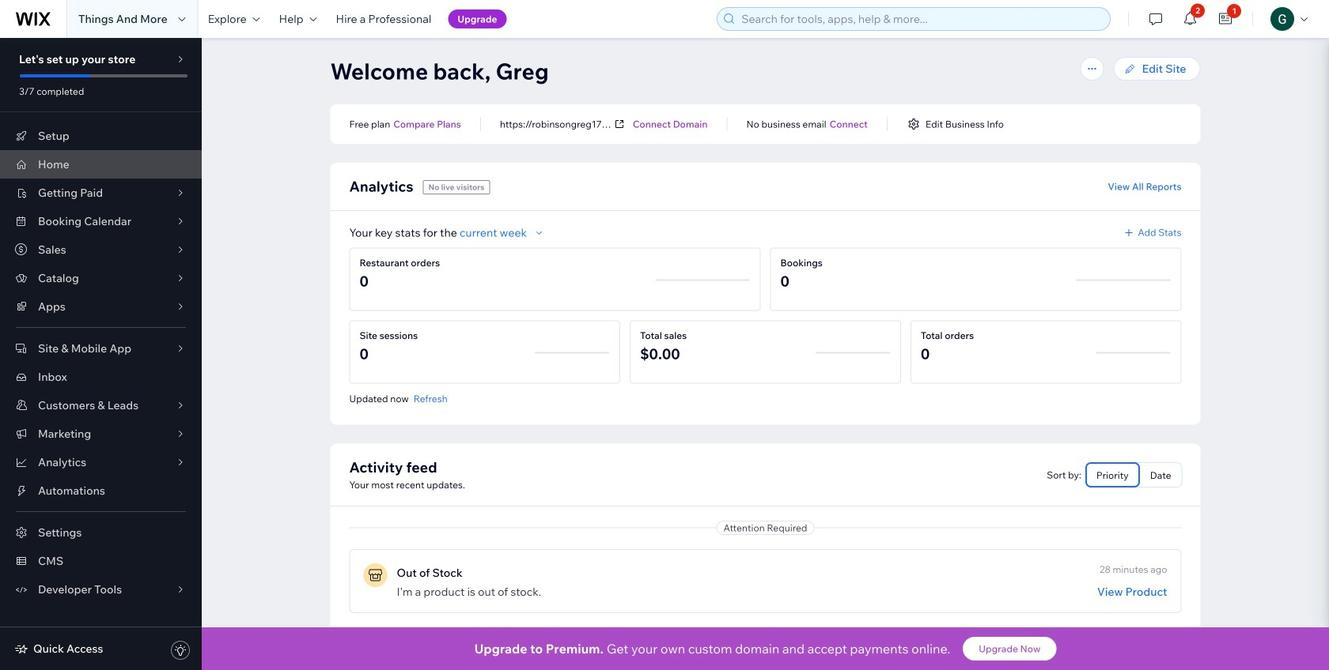 Task type: locate. For each thing, give the bounding box(es) containing it.
sidebar element
[[0, 38, 202, 671]]



Task type: describe. For each thing, give the bounding box(es) containing it.
Search for tools, apps, help & more... field
[[737, 8, 1105, 30]]



Task type: vqa. For each thing, say whether or not it's contained in the screenshot.
sidebar "ELEMENT"
yes



